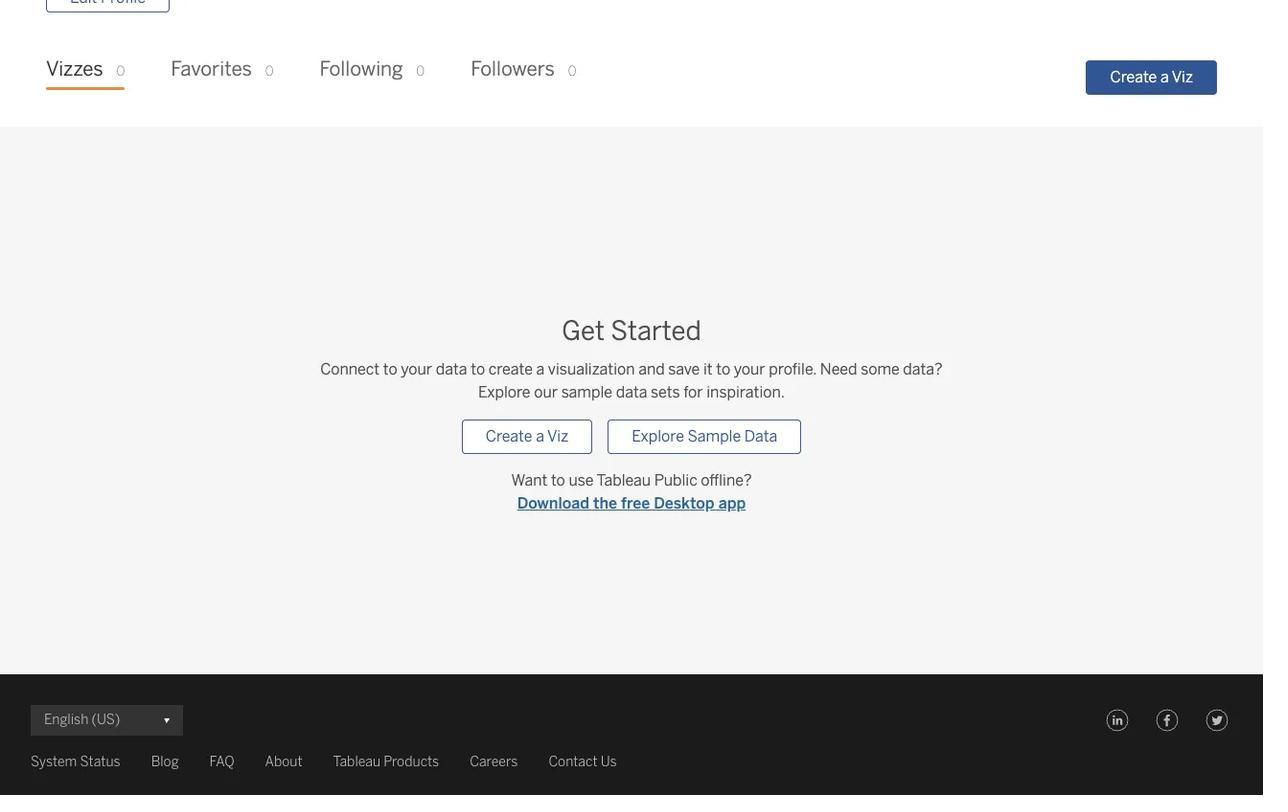 Task type: locate. For each thing, give the bounding box(es) containing it.
0 vertical spatial data
[[436, 361, 467, 379]]

explore
[[478, 384, 531, 402], [632, 428, 684, 446]]

0 vertical spatial tableau
[[597, 472, 651, 490]]

0 right following
[[416, 64, 425, 80]]

3 0 from the left
[[416, 64, 425, 80]]

1 0 from the left
[[116, 64, 125, 80]]

data left create
[[436, 361, 467, 379]]

faq
[[210, 755, 234, 771]]

app
[[719, 495, 746, 513]]

and
[[639, 361, 665, 379]]

0 horizontal spatial tableau
[[333, 755, 381, 771]]

1 horizontal spatial tableau
[[597, 472, 651, 490]]

profile.
[[769, 361, 817, 379]]

1 horizontal spatial explore
[[632, 428, 684, 446]]

products
[[384, 755, 439, 771]]

2 0 from the left
[[265, 64, 274, 80]]

0 horizontal spatial create a viz
[[486, 428, 569, 446]]

tableau inside want to use tableau public offline? download the free desktop app
[[597, 472, 651, 490]]

viz
[[1172, 68, 1193, 86], [547, 428, 569, 446]]

use
[[569, 472, 594, 490]]

2 vertical spatial a
[[536, 428, 544, 446]]

free
[[621, 495, 650, 513]]

inspiration.
[[707, 384, 785, 402]]

data
[[436, 361, 467, 379], [616, 384, 647, 402]]

to left the use
[[551, 472, 565, 490]]

contact us
[[549, 755, 617, 771]]

need
[[820, 361, 858, 379]]

0 horizontal spatial explore
[[478, 384, 531, 402]]

explore down sets
[[632, 428, 684, 446]]

explore sample data link
[[608, 420, 802, 455]]

to
[[383, 361, 398, 379], [471, 361, 485, 379], [716, 361, 731, 379], [551, 472, 565, 490]]

for
[[684, 384, 703, 402]]

1 horizontal spatial viz
[[1172, 68, 1193, 86]]

0 right vizzes
[[116, 64, 125, 80]]

4 0 from the left
[[568, 64, 577, 80]]

create a viz button
[[1087, 60, 1217, 95], [462, 420, 593, 455]]

1 vertical spatial viz
[[547, 428, 569, 446]]

0 right followers
[[568, 64, 577, 80]]

0 vertical spatial create a viz
[[1111, 68, 1193, 86]]

data
[[745, 428, 778, 446]]

our
[[534, 384, 558, 402]]

followers
[[471, 58, 555, 81]]

careers
[[470, 755, 518, 771]]

tableau up 'download the free desktop app' link at the bottom of the page
[[597, 472, 651, 490]]

a
[[1161, 68, 1169, 86], [536, 361, 545, 379], [536, 428, 544, 446]]

the
[[593, 495, 617, 513]]

0 horizontal spatial viz
[[547, 428, 569, 446]]

to right it
[[716, 361, 731, 379]]

explore down create
[[478, 384, 531, 402]]

data down and
[[616, 384, 647, 402]]

us
[[601, 755, 617, 771]]

your
[[401, 361, 433, 379], [734, 361, 766, 379]]

0 right favorites
[[265, 64, 274, 80]]

1 horizontal spatial data
[[616, 384, 647, 402]]

system
[[31, 755, 77, 771]]

create
[[1111, 68, 1157, 86], [486, 428, 533, 446]]

0 vertical spatial a
[[1161, 68, 1169, 86]]

0 horizontal spatial data
[[436, 361, 467, 379]]

0 for favorites
[[265, 64, 274, 80]]

to inside want to use tableau public offline? download the free desktop app
[[551, 472, 565, 490]]

0 horizontal spatial create
[[486, 428, 533, 446]]

system status
[[31, 755, 120, 771]]

blog
[[151, 755, 179, 771]]

1 vertical spatial data
[[616, 384, 647, 402]]

tableau left "products"
[[333, 755, 381, 771]]

(us)
[[92, 713, 120, 729]]

0 vertical spatial viz
[[1172, 68, 1193, 86]]

1 horizontal spatial your
[[734, 361, 766, 379]]

explore sample data
[[632, 428, 778, 446]]

0 vertical spatial create
[[1111, 68, 1157, 86]]

1 vertical spatial a
[[536, 361, 545, 379]]

visualization
[[548, 361, 635, 379]]

offline?
[[701, 472, 752, 490]]

tableau
[[597, 472, 651, 490], [333, 755, 381, 771]]

sample
[[688, 428, 741, 446]]

0
[[116, 64, 125, 80], [265, 64, 274, 80], [416, 64, 425, 80], [568, 64, 577, 80]]

1 vertical spatial create a viz
[[486, 428, 569, 446]]

your right connect
[[401, 361, 433, 379]]

1 vertical spatial tableau
[[333, 755, 381, 771]]

blog link
[[151, 752, 179, 775]]

1 horizontal spatial create a viz
[[1111, 68, 1193, 86]]

data?
[[903, 361, 943, 379]]

0 horizontal spatial create a viz button
[[462, 420, 593, 455]]

your up inspiration.
[[734, 361, 766, 379]]

favorites
[[171, 58, 252, 81]]

create a viz
[[1111, 68, 1193, 86], [486, 428, 569, 446]]

faq link
[[210, 752, 234, 775]]

some
[[861, 361, 900, 379]]

1 vertical spatial create
[[486, 428, 533, 446]]

1 vertical spatial create a viz button
[[462, 420, 593, 455]]

0 vertical spatial explore
[[478, 384, 531, 402]]

0 vertical spatial create a viz button
[[1087, 60, 1217, 95]]

0 horizontal spatial your
[[401, 361, 433, 379]]



Task type: describe. For each thing, give the bounding box(es) containing it.
create a viz for the rightmost the create a viz button
[[1111, 68, 1193, 86]]

get
[[562, 316, 605, 347]]

0 for followers
[[568, 64, 577, 80]]

connect
[[320, 361, 380, 379]]

connect to your data to create a visualization and save it to your profile. need some data? explore our sample data sets for inspiration.
[[320, 361, 943, 402]]

tableau products
[[333, 755, 439, 771]]

to left create
[[471, 361, 485, 379]]

want
[[511, 472, 548, 490]]

vizzes
[[46, 58, 103, 81]]

sets
[[651, 384, 680, 402]]

1 your from the left
[[401, 361, 433, 379]]

english (us)
[[44, 713, 120, 729]]

want to use tableau public offline? download the free desktop app
[[511, 472, 752, 513]]

a inside connect to your data to create a visualization and save it to your profile. need some data? explore our sample data sets for inspiration.
[[536, 361, 545, 379]]

a for the rightmost the create a viz button
[[1161, 68, 1169, 86]]

1 horizontal spatial create a viz button
[[1087, 60, 1217, 95]]

viz for the rightmost the create a viz button
[[1172, 68, 1193, 86]]

status
[[80, 755, 120, 771]]

tableau products link
[[333, 752, 439, 775]]

download the free desktop app link
[[511, 493, 752, 516]]

save
[[668, 361, 700, 379]]

contact
[[549, 755, 598, 771]]

contact us link
[[549, 752, 617, 775]]

explore inside connect to your data to create a visualization and save it to your profile. need some data? explore our sample data sets for inspiration.
[[478, 384, 531, 402]]

viz for bottommost the create a viz button
[[547, 428, 569, 446]]

1 horizontal spatial create
[[1111, 68, 1157, 86]]

desktop
[[654, 495, 715, 513]]

about
[[265, 755, 303, 771]]

a for bottommost the create a viz button
[[536, 428, 544, 446]]

system status link
[[31, 752, 120, 775]]

following
[[320, 58, 403, 81]]

about link
[[265, 752, 303, 775]]

1 vertical spatial explore
[[632, 428, 684, 446]]

to right connect
[[383, 361, 398, 379]]

0 for following
[[416, 64, 425, 80]]

get started
[[562, 316, 701, 347]]

careers link
[[470, 752, 518, 775]]

download
[[517, 495, 590, 513]]

selected language element
[[44, 706, 170, 737]]

create
[[489, 361, 533, 379]]

public
[[654, 472, 698, 490]]

started
[[611, 316, 701, 347]]

english
[[44, 713, 88, 729]]

it
[[704, 361, 713, 379]]

0 for vizzes
[[116, 64, 125, 80]]

sample
[[561, 384, 613, 402]]

2 your from the left
[[734, 361, 766, 379]]

create a viz for bottommost the create a viz button
[[486, 428, 569, 446]]



Task type: vqa. For each thing, say whether or not it's contained in the screenshot.
topmost 1
no



